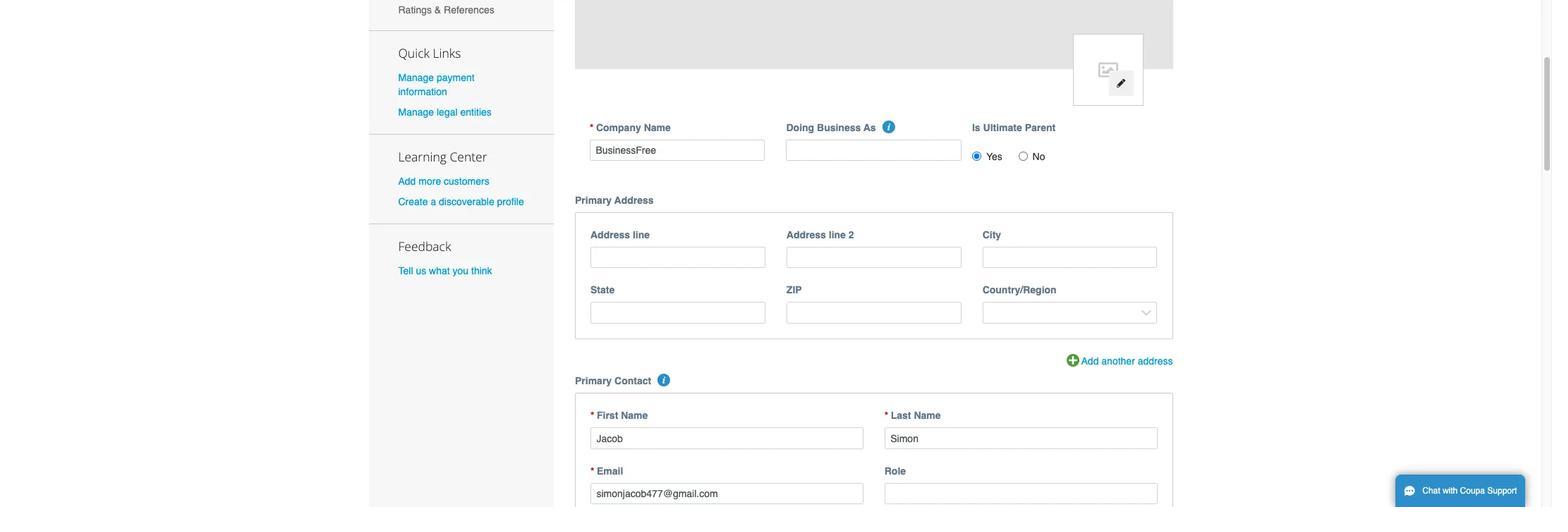 Task type: locate. For each thing, give the bounding box(es) containing it.
* left company
[[590, 122, 594, 133]]

None text field
[[590, 139, 765, 161], [591, 428, 864, 449], [885, 428, 1158, 449], [591, 483, 864, 505], [590, 139, 765, 161], [591, 428, 864, 449], [885, 428, 1158, 449], [591, 483, 864, 505]]

State text field
[[591, 302, 766, 324]]

1 horizontal spatial add
[[1081, 355, 1099, 367]]

payment
[[437, 72, 475, 83]]

manage for manage legal entities
[[398, 107, 434, 118]]

* left first
[[591, 410, 594, 422]]

name
[[644, 122, 671, 133], [621, 410, 648, 422], [914, 410, 941, 422]]

ratings & references link
[[369, 0, 554, 23]]

zip
[[787, 284, 802, 296]]

manage payment information link
[[398, 72, 475, 97]]

quick
[[398, 44, 430, 61]]

2 line from the left
[[829, 229, 846, 240]]

primary up address line
[[575, 194, 612, 206]]

customers
[[444, 176, 490, 187]]

* for * last name
[[885, 410, 889, 422]]

primary for primary contact
[[575, 376, 612, 387]]

you
[[453, 266, 469, 277]]

* left email
[[591, 466, 594, 477]]

line left 2
[[829, 229, 846, 240]]

address
[[614, 194, 654, 206], [591, 229, 630, 240], [787, 229, 826, 240]]

create a discoverable profile
[[398, 196, 524, 208]]

ratings & references
[[398, 4, 494, 15]]

add more customers link
[[398, 176, 490, 187]]

1 horizontal spatial line
[[829, 229, 846, 240]]

1 vertical spatial add
[[1081, 355, 1099, 367]]

address
[[1138, 355, 1173, 367]]

contact
[[615, 376, 651, 387]]

address up address line
[[614, 194, 654, 206]]

1 manage from the top
[[398, 72, 434, 83]]

line
[[633, 229, 650, 240], [829, 229, 846, 240]]

role
[[885, 466, 906, 477]]

quick links
[[398, 44, 461, 61]]

chat
[[1423, 486, 1441, 496]]

create a discoverable profile link
[[398, 196, 524, 208]]

Doing Business As text field
[[786, 139, 962, 161]]

manage up the 'information' at the top
[[398, 72, 434, 83]]

name right first
[[621, 410, 648, 422]]

additional information image
[[883, 120, 895, 133]]

manage inside the manage payment information
[[398, 72, 434, 83]]

profile
[[497, 196, 524, 208]]

background image
[[575, 0, 1173, 69]]

company
[[596, 122, 641, 133]]

1 line from the left
[[633, 229, 650, 240]]

is ultimate parent
[[972, 122, 1056, 133]]

*
[[590, 122, 594, 133], [591, 410, 594, 422], [885, 410, 889, 422], [591, 466, 594, 477]]

add another address button
[[1067, 354, 1173, 369]]

add up "create"
[[398, 176, 416, 187]]

ratings
[[398, 4, 432, 15]]

0 vertical spatial primary
[[575, 194, 612, 206]]

support
[[1488, 486, 1517, 496]]

address left 2
[[787, 229, 826, 240]]

1 vertical spatial manage
[[398, 107, 434, 118]]

tell us what you think
[[398, 266, 492, 277]]

email
[[597, 466, 623, 477]]

learning
[[398, 148, 447, 165]]

None radio
[[972, 151, 982, 161], [1019, 151, 1028, 161], [972, 151, 982, 161], [1019, 151, 1028, 161]]

* left the last
[[885, 410, 889, 422]]

line up address line text field
[[633, 229, 650, 240]]

another
[[1102, 355, 1135, 367]]

0 vertical spatial manage
[[398, 72, 434, 83]]

1 vertical spatial primary
[[575, 376, 612, 387]]

2 primary from the top
[[575, 376, 612, 387]]

legal
[[437, 107, 458, 118]]

add inside button
[[1081, 355, 1099, 367]]

add for add more customers
[[398, 176, 416, 187]]

links
[[433, 44, 461, 61]]

1 primary from the top
[[575, 194, 612, 206]]

name right the last
[[914, 410, 941, 422]]

name right company
[[644, 122, 671, 133]]

manage for manage payment information
[[398, 72, 434, 83]]

primary for primary address
[[575, 194, 612, 206]]

business
[[817, 122, 861, 133]]

feedback
[[398, 238, 451, 255]]

primary up first
[[575, 376, 612, 387]]

0 vertical spatial add
[[398, 176, 416, 187]]

state
[[591, 284, 615, 296]]

no
[[1033, 151, 1045, 162]]

primary
[[575, 194, 612, 206], [575, 376, 612, 387]]

0 horizontal spatial add
[[398, 176, 416, 187]]

city
[[983, 229, 1001, 240]]

manage down the 'information' at the top
[[398, 107, 434, 118]]

* first name
[[591, 410, 648, 422]]

manage
[[398, 72, 434, 83], [398, 107, 434, 118]]

Address line 2 text field
[[787, 247, 962, 268]]

* last name
[[885, 410, 941, 422]]

add left another
[[1081, 355, 1099, 367]]

line for address line 2
[[829, 229, 846, 240]]

entities
[[460, 107, 492, 118]]

with
[[1443, 486, 1458, 496]]

last
[[891, 410, 911, 422]]

center
[[450, 148, 487, 165]]

* for * email
[[591, 466, 594, 477]]

ZIP text field
[[787, 302, 962, 324]]

parent
[[1025, 122, 1056, 133]]

add
[[398, 176, 416, 187], [1081, 355, 1099, 367]]

address down primary address
[[591, 229, 630, 240]]

add for add another address
[[1081, 355, 1099, 367]]

2 manage from the top
[[398, 107, 434, 118]]

0 horizontal spatial line
[[633, 229, 650, 240]]

&
[[435, 4, 441, 15]]

name for * first name
[[621, 410, 648, 422]]



Task type: describe. For each thing, give the bounding box(es) containing it.
coupa
[[1460, 486, 1485, 496]]

chat with coupa support
[[1423, 486, 1517, 496]]

add more customers
[[398, 176, 490, 187]]

what
[[429, 266, 450, 277]]

* email
[[591, 466, 623, 477]]

tell us what you think button
[[398, 264, 492, 278]]

tell
[[398, 266, 413, 277]]

change image image
[[1116, 79, 1126, 88]]

name for * last name
[[914, 410, 941, 422]]

information
[[398, 86, 447, 97]]

a
[[431, 196, 436, 208]]

manage legal entities
[[398, 107, 492, 118]]

address for address line 2
[[787, 229, 826, 240]]

manage payment information
[[398, 72, 475, 97]]

create
[[398, 196, 428, 208]]

line for address line
[[633, 229, 650, 240]]

as
[[864, 122, 876, 133]]

think
[[471, 266, 492, 277]]

City text field
[[983, 247, 1158, 268]]

yes
[[987, 151, 1003, 162]]

* for * first name
[[591, 410, 594, 422]]

more
[[419, 176, 441, 187]]

Address line text field
[[591, 247, 766, 268]]

references
[[444, 4, 494, 15]]

name for * company name
[[644, 122, 671, 133]]

is
[[972, 122, 981, 133]]

us
[[416, 266, 426, 277]]

primary address
[[575, 194, 654, 206]]

chat with coupa support button
[[1396, 475, 1526, 507]]

manage legal entities link
[[398, 107, 492, 118]]

ultimate
[[983, 122, 1022, 133]]

address for address line
[[591, 229, 630, 240]]

address line
[[591, 229, 650, 240]]

Role text field
[[885, 483, 1158, 505]]

doing business as
[[786, 122, 876, 133]]

* company name
[[590, 122, 671, 133]]

first
[[597, 410, 618, 422]]

logo image
[[1073, 34, 1144, 106]]

learning center
[[398, 148, 487, 165]]

address line 2
[[787, 229, 854, 240]]

country/region
[[983, 284, 1057, 296]]

additional information image
[[658, 374, 671, 387]]

* for * company name
[[590, 122, 594, 133]]

primary contact
[[575, 376, 651, 387]]

discoverable
[[439, 196, 494, 208]]

doing
[[786, 122, 814, 133]]

add another address
[[1081, 355, 1173, 367]]

2
[[849, 229, 854, 240]]



Task type: vqa. For each thing, say whether or not it's contained in the screenshot.
left Coupa Supplier Portal image
no



